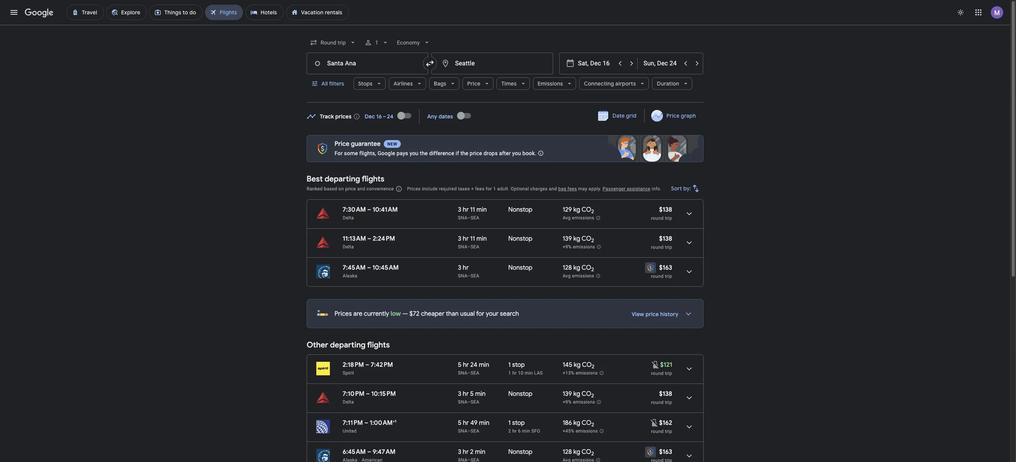 Task type: locate. For each thing, give the bounding box(es) containing it.
Departure time: 7:10 PM. text field
[[343, 391, 365, 399]]

1 horizontal spatial for
[[486, 187, 492, 192]]

and left bag
[[549, 187, 557, 192]]

flights
[[362, 174, 385, 184], [367, 341, 390, 351]]

0 vertical spatial 139
[[563, 235, 572, 243]]

3 round trip from the top
[[651, 430, 672, 435]]

16 – 24
[[376, 113, 394, 120]]

1 vertical spatial +9%
[[563, 400, 572, 406]]

0 horizontal spatial fees
[[475, 187, 485, 192]]

2 horizontal spatial price
[[666, 112, 680, 119]]

price up for
[[335, 140, 350, 148]]

0 vertical spatial 11
[[470, 206, 475, 214]]

price button
[[463, 74, 494, 93]]

1 +9% from the top
[[563, 245, 572, 250]]

sna down taxes
[[458, 216, 468, 221]]

4 sea from the top
[[471, 371, 480, 377]]

1 vertical spatial round trip
[[651, 371, 672, 377]]

price left graph
[[666, 112, 680, 119]]

11 for 2:24 pm
[[470, 235, 475, 243]]

$163 for 3 hr 2 min
[[659, 449, 672, 457]]

139 kg co 2 for 186
[[563, 391, 594, 400]]

162 US dollars text field
[[659, 420, 672, 428]]

leaves john wayne airport at 2:18 pm on saturday, december 16 and arrives at seattle-tacoma international airport at 7:42 pm on saturday, december 16. element
[[343, 362, 393, 370]]

$163
[[659, 264, 672, 272], [659, 449, 672, 457]]

total duration 3 hr 11 min. element up "total duration 3 hr." element
[[458, 235, 508, 244]]

delta down departure time: 7:10 pm. text field at the left
[[343, 400, 354, 406]]

this price for this flight doesn't include overhead bin access. if you need a carry-on bag, use the bags filter to update prices. image left flight details. leaves john wayne airport at 2:18 pm on saturday, december 16 and arrives at seattle-tacoma international airport at 7:42 pm on saturday, december 16. icon
[[651, 361, 660, 370]]

1 horizontal spatial price
[[470, 150, 482, 157]]

1 vertical spatial 1 stop flight. element
[[508, 420, 525, 429]]

– down total duration 3 hr 5 min. element
[[468, 400, 471, 406]]

delta for 11:13 am
[[343, 245, 354, 250]]

round trip down $121
[[651, 371, 672, 377]]

price
[[470, 150, 482, 157], [345, 187, 356, 192], [646, 311, 659, 318]]

2 horizontal spatial price
[[646, 311, 659, 318]]

emissions for 10:15 pm
[[573, 400, 595, 406]]

3 3 from the top
[[458, 264, 461, 272]]

kg for 2:24 pm
[[574, 235, 580, 243]]

round trip down 162 us dollars text box
[[651, 430, 672, 435]]

co inside 129 kg co 2
[[582, 206, 591, 214]]

6:45 am – 9:47 am
[[343, 449, 396, 457]]

co for 2:24 pm
[[582, 235, 591, 243]]

stop up 10
[[512, 362, 525, 370]]

kg for 10:41 am
[[574, 206, 580, 214]]

1 you from the left
[[410, 150, 419, 157]]

2 sea from the top
[[471, 245, 480, 250]]

prices left are in the left of the page
[[335, 311, 352, 318]]

hr for 1:00 am
[[463, 420, 469, 428]]

round down $138 text field
[[651, 216, 664, 221]]

– right 7:45 am
[[367, 264, 371, 272]]

0 vertical spatial delta
[[343, 216, 354, 221]]

sea
[[471, 216, 480, 221], [471, 245, 480, 250], [471, 274, 480, 279], [471, 371, 480, 377], [471, 400, 480, 406], [471, 429, 480, 435]]

1 stop flight. element for 5 hr 49 min
[[508, 420, 525, 429]]

2 nonstop from the top
[[508, 235, 533, 243]]

min
[[477, 206, 487, 214], [477, 235, 487, 243], [479, 362, 489, 370], [525, 371, 533, 377], [475, 391, 486, 399], [479, 420, 490, 428], [522, 429, 530, 435], [475, 449, 486, 457]]

min inside 5 hr 24 min sna – sea
[[479, 362, 489, 370]]

138 US dollars text field
[[659, 235, 672, 243], [659, 391, 672, 399]]

round up $162
[[651, 401, 664, 406]]

1 sna from the top
[[458, 216, 468, 221]]

2 round trip from the top
[[651, 371, 672, 377]]

emissions for 10:45 am
[[572, 274, 594, 279]]

2 vertical spatial delta
[[343, 400, 354, 406]]

4 nonstop from the top
[[508, 391, 533, 399]]

sea inside 5 hr 24 min sna – sea
[[471, 371, 480, 377]]

1 139 kg co 2 from the top
[[563, 235, 594, 244]]

1 vertical spatial price
[[345, 187, 356, 192]]

6 sea from the top
[[471, 429, 480, 435]]

2 avg emissions from the top
[[563, 274, 594, 279]]

Departure time: 7:45 AM. text field
[[343, 264, 366, 272]]

this price for this flight doesn't include overhead bin access. if you need a carry-on bag, use the bags filter to update prices. image for $162
[[650, 419, 659, 428]]

2 +9% emissions from the top
[[563, 400, 595, 406]]

trip up 162 us dollars text box
[[665, 401, 672, 406]]

the right the if
[[461, 150, 469, 157]]

0 vertical spatial 1 stop flight. element
[[508, 362, 525, 371]]

0 vertical spatial +9%
[[563, 245, 572, 250]]

the left difference
[[420, 150, 428, 157]]

– right departure time: 7:11 pm. text box
[[364, 420, 368, 428]]

departing up 2:18 pm
[[330, 341, 366, 351]]

sna inside 3 hr 5 min sna – sea
[[458, 400, 468, 406]]

2 139 kg co 2 from the top
[[563, 391, 594, 400]]

$138 round trip for 145
[[651, 391, 672, 406]]

–
[[367, 206, 371, 214], [468, 216, 471, 221], [368, 235, 371, 243], [468, 245, 471, 250], [367, 264, 371, 272], [468, 274, 471, 279], [365, 362, 369, 370], [468, 371, 471, 377], [366, 391, 370, 399], [468, 400, 471, 406], [364, 420, 368, 428], [468, 429, 471, 435], [367, 449, 371, 457]]

sea inside 3 hr 5 min sna – sea
[[471, 400, 480, 406]]

trip down 162 us dollars text box
[[665, 430, 672, 435]]

track
[[320, 113, 334, 120]]

1 stop from the top
[[512, 362, 525, 370]]

3 nonstop flight. element from the top
[[508, 264, 533, 273]]

total duration 3 hr 11 min. element for 129
[[458, 206, 508, 215]]

0 horizontal spatial and
[[357, 187, 365, 192]]

0 vertical spatial 128
[[563, 264, 572, 272]]

duration button
[[652, 74, 693, 93]]

0 vertical spatial prices
[[407, 187, 421, 192]]

139 down +13%
[[563, 391, 572, 399]]

nonstop for 10:15 pm
[[508, 391, 533, 399]]

2 the from the left
[[461, 150, 469, 157]]

hr inside 1 stop 1 hr 10 min las
[[512, 371, 517, 377]]

1 vertical spatial avg emissions
[[563, 274, 594, 279]]

– right 7:30 am
[[367, 206, 371, 214]]

price inside button
[[666, 112, 680, 119]]

128 kg co 2
[[563, 264, 594, 273], [563, 449, 594, 458]]

main content
[[307, 106, 704, 463]]

$121
[[660, 362, 672, 370]]

dec
[[365, 113, 375, 120]]

1 vertical spatial $138 round trip
[[651, 235, 672, 250]]

2 for 10:45 am
[[591, 267, 594, 273]]

2 128 kg co 2 from the top
[[563, 449, 594, 458]]

hr inside 5 hr 49 min sna – sea
[[463, 420, 469, 428]]

– inside 5 hr 24 min sna – sea
[[468, 371, 471, 377]]

6 sna from the top
[[458, 429, 468, 435]]

flight details. leaves john wayne airport at 7:45 am on saturday, december 16 and arrives at seattle-tacoma international airport at 10:45 am on saturday, december 16. image
[[680, 263, 699, 282]]

hr inside the 3 hr sna – sea
[[463, 264, 469, 272]]

price right on
[[345, 187, 356, 192]]

+9% emissions for 128
[[563, 245, 595, 250]]

sea for 10:41 am
[[471, 216, 480, 221]]

3 inside 3 hr 5 min sna – sea
[[458, 391, 461, 399]]

delta
[[343, 216, 354, 221], [343, 245, 354, 250], [343, 400, 354, 406]]

1 total duration 3 hr 11 min. element from the top
[[458, 206, 508, 215]]

1 vertical spatial 11
[[470, 235, 475, 243]]

delta down 11:13 am at the bottom left of the page
[[343, 245, 354, 250]]

4 3 from the top
[[458, 391, 461, 399]]

departing
[[325, 174, 360, 184], [330, 341, 366, 351]]

kg inside 129 kg co 2
[[574, 206, 580, 214]]

– down "total duration 3 hr." element
[[468, 274, 471, 279]]

2 vertical spatial $138
[[659, 391, 672, 399]]

 image
[[359, 458, 360, 463]]

2 trip from the top
[[665, 245, 672, 250]]

2 3 from the top
[[458, 235, 461, 243]]

$138 for 129
[[659, 235, 672, 243]]

3 hr sna – sea
[[458, 264, 480, 279]]

5 inside 5 hr 24 min sna – sea
[[458, 362, 462, 370]]

1 3 from the top
[[458, 206, 461, 214]]

0 vertical spatial 139 kg co 2
[[563, 235, 594, 244]]

best
[[307, 174, 323, 184]]

138 us dollars text field left flight details. leaves john wayne airport at 11:13 am on saturday, december 16 and arrives at seattle-tacoma international airport at 2:24 pm on saturday, december 16. "image" in the bottom right of the page
[[659, 235, 672, 243]]

– inside 7:10 pm – 10:15 pm delta
[[366, 391, 370, 399]]

138 us dollars text field for $163
[[659, 235, 672, 243]]

3 sna from the top
[[458, 274, 468, 279]]

1 stop flight. element up 6 at the bottom of the page
[[508, 420, 525, 429]]

2 $138 round trip from the top
[[651, 235, 672, 250]]

1 horizontal spatial you
[[512, 150, 521, 157]]

find the best price region
[[307, 106, 704, 129]]

leaves john wayne airport at 7:10 pm on saturday, december 16 and arrives at seattle-tacoma international airport at 10:15 pm on saturday, december 16. element
[[343, 391, 396, 399]]

1 vertical spatial flights
[[367, 341, 390, 351]]

any dates
[[427, 113, 453, 120]]

1 horizontal spatial price
[[467, 80, 481, 87]]

0 vertical spatial 138 us dollars text field
[[659, 235, 672, 243]]

+13% emissions
[[563, 371, 598, 377]]

0 horizontal spatial price
[[335, 140, 350, 148]]

5 nonstop flight. element from the top
[[508, 449, 533, 458]]

1 the from the left
[[420, 150, 428, 157]]

2 nonstop flight. element from the top
[[508, 235, 533, 244]]

alaska
[[343, 274, 357, 279]]

5 left 24
[[458, 362, 462, 370]]

6 round from the top
[[651, 430, 664, 435]]

1 vertical spatial prices
[[335, 311, 352, 318]]

1 avg emissions from the top
[[563, 216, 594, 221]]

price graph button
[[646, 109, 702, 123]]

round up 163 us dollars text box
[[651, 245, 664, 250]]

avg emissions for 128
[[563, 274, 594, 279]]

nonstop flight. element for 2:24 pm
[[508, 235, 533, 244]]

0 vertical spatial departing
[[325, 174, 360, 184]]

sna inside 5 hr 24 min sna – sea
[[458, 371, 468, 377]]

138 us dollars text field left flight details. leaves john wayne airport at 7:10 pm on saturday, december 16 and arrives at seattle-tacoma international airport at 10:15 pm on saturday, december 16. icon at the right bottom
[[659, 391, 672, 399]]

0 vertical spatial for
[[486, 187, 492, 192]]

139 for 128
[[563, 235, 572, 243]]

3 delta from the top
[[343, 400, 354, 406]]

0 vertical spatial $138 round trip
[[651, 206, 672, 221]]

total duration 3 hr 11 min. element for 139
[[458, 235, 508, 244]]

Arrival time: 9:47 AM. text field
[[373, 449, 396, 457]]

assistance
[[627, 187, 651, 192]]

hr inside 1 stop 2 hr 6 min sfo
[[512, 429, 517, 435]]

sort
[[671, 185, 682, 192]]

1 vertical spatial stop
[[512, 420, 525, 428]]

2 128 from the top
[[563, 449, 572, 457]]

1 avg from the top
[[563, 216, 571, 221]]

Arrival time: 7:42 PM. text field
[[371, 362, 393, 370]]

nonstop for 10:41 am
[[508, 206, 533, 214]]

total duration 3 hr. element
[[458, 264, 508, 273]]

0 vertical spatial 5
[[458, 362, 462, 370]]

2
[[591, 209, 594, 215], [591, 238, 594, 244], [591, 267, 594, 273], [592, 364, 595, 371], [591, 393, 594, 400], [592, 422, 594, 429], [508, 429, 511, 435], [470, 449, 474, 457], [591, 451, 594, 458]]

trip down $138 text field
[[665, 216, 672, 221]]

sna down "total duration 3 hr." element
[[458, 274, 468, 279]]

11
[[470, 206, 475, 214], [470, 235, 475, 243]]

7:10 pm – 10:15 pm delta
[[343, 391, 396, 406]]

3 $138 from the top
[[659, 391, 672, 399]]

$138 left flight details. leaves john wayne airport at 11:13 am on saturday, december 16 and arrives at seattle-tacoma international airport at 2:24 pm on saturday, december 16. "image" in the bottom right of the page
[[659, 235, 672, 243]]

2 vertical spatial $138 round trip
[[651, 391, 672, 406]]

1 vertical spatial 5
[[470, 391, 474, 399]]

$138 left flight details. leaves john wayne airport at 7:10 pm on saturday, december 16 and arrives at seattle-tacoma international airport at 10:15 pm on saturday, december 16. icon at the right bottom
[[659, 391, 672, 399]]

Arrival time: 2:24 PM. text field
[[373, 235, 395, 243]]

sna for 10:41 am
[[458, 216, 468, 221]]

2 for 10:41 am
[[591, 209, 594, 215]]

departing for other
[[330, 341, 366, 351]]

price right view
[[646, 311, 659, 318]]

None field
[[307, 36, 360, 50], [394, 36, 434, 50], [307, 36, 360, 50], [394, 36, 434, 50]]

are
[[353, 311, 362, 318]]

$138
[[659, 206, 672, 214], [659, 235, 672, 243], [659, 391, 672, 399]]

this price for this flight doesn't include overhead bin access. if you need a carry-on bag, use the bags filter to update prices. image
[[651, 361, 660, 370], [650, 419, 659, 428]]

fees right taxes
[[475, 187, 485, 192]]

3 inside the 3 hr sna – sea
[[458, 264, 461, 272]]

186
[[563, 420, 572, 428]]

view price history image
[[679, 305, 698, 324]]

delta inside 7:30 am – 10:41 am delta
[[343, 216, 354, 221]]

hr inside 3 hr 5 min sna – sea
[[463, 391, 469, 399]]

– inside 11:13 am – 2:24 pm delta
[[368, 235, 371, 243]]

3 nonstop from the top
[[508, 264, 533, 272]]

0 horizontal spatial for
[[476, 311, 484, 318]]

4 nonstop flight. element from the top
[[508, 391, 533, 400]]

trip down $121
[[665, 371, 672, 377]]

0 vertical spatial $163
[[659, 264, 672, 272]]

all filters
[[321, 80, 344, 87]]

0 vertical spatial round trip
[[651, 274, 672, 280]]

view price history
[[632, 311, 679, 318]]

1 11 from the top
[[470, 206, 475, 214]]

1:00 am
[[370, 420, 393, 428]]

stop inside 1 stop 1 hr 10 min las
[[512, 362, 525, 370]]

1 vertical spatial 139
[[563, 391, 572, 399]]

2 delta from the top
[[343, 245, 354, 250]]

1 round trip from the top
[[651, 274, 672, 280]]

139 kg co 2 down 129 kg co 2
[[563, 235, 594, 244]]

learn more about price guarantee image
[[532, 144, 550, 163]]

round down 163 us dollars text box
[[651, 274, 664, 280]]

the
[[420, 150, 428, 157], [461, 150, 469, 157]]

learn more about tracked prices image
[[353, 113, 360, 120]]

dates
[[439, 113, 453, 120]]

3 sea from the top
[[471, 274, 480, 279]]

5 left 49
[[458, 420, 462, 428]]

1 vertical spatial price
[[666, 112, 680, 119]]

138 us dollars text field for $162
[[659, 391, 672, 399]]

1 button
[[362, 33, 393, 52]]

+9% up 186
[[563, 400, 572, 406]]

1 1 stop flight. element from the top
[[508, 362, 525, 371]]

0 vertical spatial 3 hr 11 min sna – sea
[[458, 206, 487, 221]]

+
[[471, 187, 474, 192], [393, 420, 395, 425]]

usual
[[460, 311, 475, 318]]

7:45 am – 10:45 am alaska
[[343, 264, 399, 279]]

+9% emissions up 186 kg co 2
[[563, 400, 595, 406]]

sea for 2:24 pm
[[471, 245, 480, 250]]

$138 round trip up $162
[[651, 391, 672, 406]]

0 horizontal spatial the
[[420, 150, 428, 157]]

flight details. leaves john wayne airport at 6:45 am on saturday, december 16 and arrives at seattle-tacoma international airport at 9:47 am on saturday, december 16. image
[[680, 447, 699, 463]]

– down 24
[[468, 371, 471, 377]]

$138 round trip up 163 us dollars text box
[[651, 235, 672, 250]]

0 horizontal spatial +
[[393, 420, 395, 425]]

6 trip from the top
[[665, 430, 672, 435]]

– down 49
[[468, 429, 471, 435]]

graph
[[681, 112, 696, 119]]

– left '2:24 pm'
[[368, 235, 371, 243]]

1 vertical spatial total duration 3 hr 11 min. element
[[458, 235, 508, 244]]

186 kg co 2
[[563, 420, 594, 429]]

2 for 9:47 am
[[591, 451, 594, 458]]

128 for 3 hr 2 min
[[563, 449, 572, 457]]

2 for 2:24 pm
[[591, 238, 594, 244]]

best departing flights
[[307, 174, 385, 184]]

price guarantee
[[335, 140, 381, 148]]

11 for 10:41 am
[[470, 206, 475, 214]]

kg for 7:42 pm
[[574, 362, 581, 370]]

1 vertical spatial this price for this flight doesn't include overhead bin access. if you need a carry-on bag, use the bags filter to update prices. image
[[650, 419, 659, 428]]

$138 round trip left flight details. leaves john wayne airport at 7:30 am on saturday, december 16 and arrives at seattle-tacoma international airport at 10:41 am on saturday, december 16. image
[[651, 206, 672, 221]]

1 stop flight. element
[[508, 362, 525, 371], [508, 420, 525, 429]]

2 3 hr 11 min sna – sea from the top
[[458, 235, 487, 250]]

2 for 10:15 pm
[[591, 393, 594, 400]]

2 for 1:00 am
[[592, 422, 594, 429]]

flights for other departing flights
[[367, 341, 390, 351]]

139 kg co 2 for 128
[[563, 235, 594, 244]]

+9% emissions down 129 kg co 2
[[563, 245, 595, 250]]

kg inside 145 kg co 2
[[574, 362, 581, 370]]

emissions for 2:24 pm
[[573, 245, 595, 250]]

flights up "7:42 pm"
[[367, 341, 390, 351]]

0 vertical spatial this price for this flight doesn't include overhead bin access. if you need a carry-on bag, use the bags filter to update prices. image
[[651, 361, 660, 370]]

round down $121
[[651, 371, 664, 377]]

total duration 5 hr 49 min. element
[[458, 420, 508, 429]]

2 $163 from the top
[[659, 449, 672, 457]]

$163 left the flight details. leaves john wayne airport at 6:45 am on saturday, december 16 and arrives at seattle-tacoma international airport at 9:47 am on saturday, december 16. icon
[[659, 449, 672, 457]]

3 hr 11 min sna – sea for 10:41 am
[[458, 206, 487, 221]]

2 vertical spatial round trip
[[651, 430, 672, 435]]

1 vertical spatial $138
[[659, 235, 672, 243]]

times button
[[497, 74, 530, 93]]

0 vertical spatial +9% emissions
[[563, 245, 595, 250]]

2 total duration 3 hr 11 min. element from the top
[[458, 235, 508, 244]]

main content containing best departing flights
[[307, 106, 704, 463]]

1 inside popup button
[[375, 40, 379, 46]]

3 hr 11 min sna – sea down taxes
[[458, 206, 487, 221]]

1 stop flight. element for 5 hr 24 min
[[508, 362, 525, 371]]

nonstop flight. element
[[508, 206, 533, 215], [508, 235, 533, 244], [508, 264, 533, 273], [508, 391, 533, 400], [508, 449, 533, 458]]

google
[[378, 150, 395, 157]]

3 hr 2 min
[[458, 449, 486, 457]]

1 139 from the top
[[563, 235, 572, 243]]

layover (1 of 1) is a 2 hr 6 min layover at san francisco international airport in san francisco. element
[[508, 429, 559, 435]]

11:13 am – 2:24 pm delta
[[343, 235, 395, 250]]

2 inside 145 kg co 2
[[592, 364, 595, 371]]

1 horizontal spatial the
[[461, 150, 469, 157]]

+ right taxes
[[471, 187, 474, 192]]

prices for prices include required taxes + fees for 1 adult. optional charges and bag fees may apply. passenger assistance
[[407, 187, 421, 192]]

0 vertical spatial flights
[[362, 174, 385, 184]]

2 you from the left
[[512, 150, 521, 157]]

1 round from the top
[[651, 216, 664, 221]]

139 down 129
[[563, 235, 572, 243]]

None text field
[[307, 53, 428, 74]]

total duration 3 hr 11 min. element down taxes
[[458, 206, 508, 215]]

hr inside 5 hr 24 min sna – sea
[[463, 362, 469, 370]]

0 vertical spatial 128 kg co 2
[[563, 264, 594, 273]]

$138 left flight details. leaves john wayne airport at 7:30 am on saturday, december 16 and arrives at seattle-tacoma international airport at 10:41 am on saturday, december 16. image
[[659, 206, 672, 214]]

1 vertical spatial 139 kg co 2
[[563, 391, 594, 400]]

taxes
[[458, 187, 470, 192]]

trip up 163 us dollars text box
[[665, 245, 672, 250]]

1 stop flight. element up 10
[[508, 362, 525, 371]]

price inside popup button
[[467, 80, 481, 87]]

date grid button
[[593, 109, 643, 123]]

2 139 from the top
[[563, 391, 572, 399]]

sna down total duration 3 hr 5 min. element
[[458, 400, 468, 406]]

4 round from the top
[[651, 371, 664, 377]]

hr for 7:42 pm
[[463, 362, 469, 370]]

sna for 2:24 pm
[[458, 245, 468, 250]]

min inside 3 hr 5 min sna – sea
[[475, 391, 486, 399]]

– right departure time: 2:18 pm. text field
[[365, 362, 369, 370]]

trip down 163 us dollars text box
[[665, 274, 672, 280]]

search
[[500, 311, 519, 318]]

2 inside 129 kg co 2
[[591, 209, 594, 215]]

1 vertical spatial 3 hr 11 min sna – sea
[[458, 235, 487, 250]]

delta inside 7:10 pm – 10:15 pm delta
[[343, 400, 354, 406]]

2 stop from the top
[[512, 420, 525, 428]]

round trip for $121
[[651, 371, 672, 377]]

2 $138 from the top
[[659, 235, 672, 243]]

2:24 pm
[[373, 235, 395, 243]]

1 inside 7:11 pm – 1:00 am + 1
[[395, 420, 396, 425]]

emissions
[[538, 80, 563, 87]]

avg for 128
[[563, 274, 571, 279]]

1 horizontal spatial fees
[[568, 187, 577, 192]]

3 hr 11 min sna – sea for 2:24 pm
[[458, 235, 487, 250]]

2 vertical spatial 5
[[458, 420, 462, 428]]

+ inside 7:11 pm – 1:00 am + 1
[[393, 420, 395, 425]]

5 for 24
[[458, 362, 462, 370]]

2 +9% from the top
[[563, 400, 572, 406]]

round trip down 163 us dollars text box
[[651, 274, 672, 280]]

2 138 us dollars text field from the top
[[659, 391, 672, 399]]

2 sna from the top
[[458, 245, 468, 250]]

1 3 hr 11 min sna – sea from the top
[[458, 206, 487, 221]]

0 vertical spatial price
[[467, 80, 481, 87]]

—
[[402, 311, 408, 318]]

sna down total duration 5 hr 24 min. element at the bottom of the page
[[458, 371, 468, 377]]

2 11 from the top
[[470, 235, 475, 243]]

leaves john wayne airport at 7:45 am on saturday, december 16 and arrives at seattle-tacoma international airport at 10:45 am on saturday, december 16. element
[[343, 264, 399, 272]]

round trip
[[651, 274, 672, 280], [651, 371, 672, 377], [651, 430, 672, 435]]

optional
[[511, 187, 529, 192]]

1 vertical spatial avg
[[563, 274, 571, 279]]

1 fees from the left
[[475, 187, 485, 192]]

1 vertical spatial $163
[[659, 449, 672, 457]]

hr for 10:15 pm
[[463, 391, 469, 399]]

5 hr 49 min sna – sea
[[458, 420, 490, 435]]

+9%
[[563, 245, 572, 250], [563, 400, 572, 406]]

2 vertical spatial price
[[646, 311, 659, 318]]

flight details. leaves john wayne airport at 7:10 pm on saturday, december 16 and arrives at seattle-tacoma international airport at 10:15 pm on saturday, december 16. image
[[680, 389, 699, 408]]

stop inside 1 stop 2 hr 6 min sfo
[[512, 420, 525, 428]]

this price for this flight doesn't include overhead bin access. if you need a carry-on bag, use the bags filter to update prices. image up $163 text box
[[650, 419, 659, 428]]

kg for 10:15 pm
[[574, 391, 580, 399]]

prices for prices are currently low — $72 cheaper than usual for your search
[[335, 311, 352, 318]]

1 128 from the top
[[563, 264, 572, 272]]

price for price guarantee
[[335, 140, 350, 148]]

sna up the 3 hr sna – sea
[[458, 245, 468, 250]]

$163 for 3 hr
[[659, 264, 672, 272]]

passenger assistance button
[[603, 187, 651, 192]]

than
[[446, 311, 459, 318]]

2 inside 186 kg co 2
[[592, 422, 594, 429]]

None text field
[[432, 53, 553, 74]]

1 vertical spatial departing
[[330, 341, 366, 351]]

1 and from the left
[[357, 187, 365, 192]]

flights up "convenience"
[[362, 174, 385, 184]]

and
[[357, 187, 365, 192], [549, 187, 557, 192]]

sort by: button
[[668, 180, 704, 198]]

some
[[344, 150, 358, 157]]

price left drops
[[470, 150, 482, 157]]

5 inside 3 hr 5 min sna – sea
[[470, 391, 474, 399]]

1 vertical spatial +9% emissions
[[563, 400, 595, 406]]

co inside 145 kg co 2
[[582, 362, 592, 370]]

0 horizontal spatial prices
[[335, 311, 352, 318]]

5 3 from the top
[[458, 449, 461, 457]]

1 138 us dollars text field from the top
[[659, 235, 672, 243]]

2 avg from the top
[[563, 274, 571, 279]]

+9% down 129
[[563, 245, 572, 250]]

hr
[[463, 206, 469, 214], [463, 235, 469, 243], [463, 264, 469, 272], [463, 362, 469, 370], [512, 371, 517, 377], [463, 391, 469, 399], [463, 420, 469, 428], [512, 429, 517, 435], [463, 449, 469, 457]]

delta for 7:30 am
[[343, 216, 354, 221]]

you right pays
[[410, 150, 419, 157]]

fees right bag
[[568, 187, 577, 192]]

5
[[458, 362, 462, 370], [470, 391, 474, 399], [458, 420, 462, 428]]

1 $163 from the top
[[659, 264, 672, 272]]

0 vertical spatial stop
[[512, 362, 525, 370]]

1 vertical spatial 128 kg co 2
[[563, 449, 594, 458]]

5 down 5 hr 24 min sna – sea
[[470, 391, 474, 399]]

0 vertical spatial avg
[[563, 216, 571, 221]]

round down $162
[[651, 430, 664, 435]]

min inside 1 stop 1 hr 10 min las
[[525, 371, 533, 377]]

leaves john wayne airport at 11:13 am on saturday, december 16 and arrives at seattle-tacoma international airport at 2:24 pm on saturday, december 16. element
[[343, 235, 395, 243]]

1 nonstop flight. element from the top
[[508, 206, 533, 215]]

sea inside 5 hr 49 min sna – sea
[[471, 429, 480, 435]]

prices right "learn more about ranking" image
[[407, 187, 421, 192]]

1 nonstop from the top
[[508, 206, 533, 214]]

3 $138 round trip from the top
[[651, 391, 672, 406]]

connecting airports button
[[579, 74, 649, 93]]

for left adult.
[[486, 187, 492, 192]]

– right departure time: 7:10 pm. text field at the left
[[366, 391, 370, 399]]

5 sea from the top
[[471, 400, 480, 406]]

stop up 6 at the bottom of the page
[[512, 420, 525, 428]]

0 vertical spatial $138
[[659, 206, 672, 214]]

all filters button
[[307, 74, 350, 93]]

+ down 10:15 pm on the left
[[393, 420, 395, 425]]

None search field
[[307, 33, 704, 103]]

for left your at the left bottom of page
[[476, 311, 484, 318]]

3 for 10:41 am
[[458, 206, 461, 214]]

flight details. leaves john wayne airport at 11:13 am on saturday, december 16 and arrives at seattle-tacoma international airport at 2:24 pm on saturday, december 16. image
[[680, 234, 699, 252]]

Departure time: 11:13 AM. text field
[[343, 235, 366, 243]]

united
[[343, 429, 357, 435]]

1 vertical spatial 138 us dollars text field
[[659, 391, 672, 399]]

duration
[[657, 80, 679, 87]]

trip
[[665, 216, 672, 221], [665, 245, 672, 250], [665, 274, 672, 280], [665, 371, 672, 377], [665, 401, 672, 406], [665, 430, 672, 435]]

1 vertical spatial 128
[[563, 449, 572, 457]]

1 delta from the top
[[343, 216, 354, 221]]

1 128 kg co 2 from the top
[[563, 264, 594, 273]]

sna down total duration 5 hr 49 min. element at bottom
[[458, 429, 468, 435]]

5 sna from the top
[[458, 400, 468, 406]]

$163 left flight details. leaves john wayne airport at 7:45 am on saturday, december 16 and arrives at seattle-tacoma international airport at 10:45 am on saturday, december 16. image at the right of the page
[[659, 264, 672, 272]]

1 horizontal spatial prices
[[407, 187, 421, 192]]

emissions
[[572, 216, 594, 221], [573, 245, 595, 250], [572, 274, 594, 279], [576, 371, 598, 377], [573, 400, 595, 406], [576, 429, 598, 435]]

+45% emissions
[[563, 429, 598, 435]]

2 vertical spatial price
[[335, 140, 350, 148]]

4 sna from the top
[[458, 371, 468, 377]]

1 horizontal spatial +
[[471, 187, 474, 192]]

5 inside 5 hr 49 min sna – sea
[[458, 420, 462, 428]]

+9% for 128
[[563, 245, 572, 250]]

delta inside 11:13 am – 2:24 pm delta
[[343, 245, 354, 250]]

flight details. leaves john wayne airport at 7:11 pm on saturday, december 16 and arrives at seattle-tacoma international airport at 1:00 am on sunday, december 17. image
[[680, 418, 699, 437]]

0 vertical spatial price
[[470, 150, 482, 157]]

departing up on
[[325, 174, 360, 184]]

– up the 3 hr sna – sea
[[468, 245, 471, 250]]

stop for 5 hr 49 min
[[512, 420, 525, 428]]

drops
[[484, 150, 498, 157]]

139 for 186
[[563, 391, 572, 399]]

$138 round trip
[[651, 206, 672, 221], [651, 235, 672, 250], [651, 391, 672, 406]]

1 vertical spatial +
[[393, 420, 395, 425]]

128
[[563, 264, 572, 272], [563, 449, 572, 457]]

passenger
[[603, 187, 626, 192]]

0 horizontal spatial you
[[410, 150, 419, 157]]

0 vertical spatial avg emissions
[[563, 216, 594, 221]]

and down best departing flights
[[357, 187, 365, 192]]

1 +9% emissions from the top
[[563, 245, 595, 250]]

you right after
[[512, 150, 521, 157]]

– inside 7:30 am – 10:41 am delta
[[367, 206, 371, 214]]

round trip for $163
[[651, 274, 672, 280]]

1 vertical spatial delta
[[343, 245, 354, 250]]

0 vertical spatial total duration 3 hr 11 min. element
[[458, 206, 508, 215]]

139 kg co 2 down +13% emissions
[[563, 391, 594, 400]]

1 horizontal spatial and
[[549, 187, 557, 192]]

delta down departure time: 7:30 am. text box on the left top of page
[[343, 216, 354, 221]]

price right bags popup button
[[467, 80, 481, 87]]

main menu image
[[9, 8, 19, 17]]

total duration 3 hr 11 min. element
[[458, 206, 508, 215], [458, 235, 508, 244]]

2 1 stop flight. element from the top
[[508, 420, 525, 429]]

flights for best departing flights
[[362, 174, 385, 184]]

3 hr 11 min sna – sea up "total duration 3 hr." element
[[458, 235, 487, 250]]

1 sea from the top
[[471, 216, 480, 221]]



Task type: describe. For each thing, give the bounding box(es) containing it.
128 kg co 2 for 3 hr
[[563, 264, 594, 273]]

– left arrival time: 9:47 am. text box
[[367, 449, 371, 457]]

1 stop 1 hr 10 min las
[[508, 362, 543, 377]]

sna for 7:42 pm
[[458, 371, 468, 377]]

stop for 5 hr 24 min
[[512, 362, 525, 370]]

3 round from the top
[[651, 274, 664, 280]]

3 for 2:24 pm
[[458, 235, 461, 243]]

6
[[518, 429, 521, 435]]

5 hr 24 min sna – sea
[[458, 362, 489, 377]]

co inside 186 kg co 2
[[582, 420, 592, 428]]

required
[[439, 187, 457, 192]]

0 vertical spatial +
[[471, 187, 474, 192]]

hr for 10:41 am
[[463, 206, 469, 214]]

1 $138 round trip from the top
[[651, 206, 672, 221]]

price for price
[[467, 80, 481, 87]]

sfo
[[532, 429, 540, 435]]

sna inside the 3 hr sna – sea
[[458, 274, 468, 279]]

none search field containing all filters
[[307, 33, 704, 103]]

1 vertical spatial for
[[476, 311, 484, 318]]

airlines button
[[389, 74, 426, 93]]

9:47 am
[[373, 449, 396, 457]]

airports
[[616, 80, 636, 87]]

round trip for $162
[[651, 430, 672, 435]]

nonstop for 10:45 am
[[508, 264, 533, 272]]

4 trip from the top
[[665, 371, 672, 377]]

– inside 7:45 am – 10:45 am alaska
[[367, 264, 371, 272]]

nonstop for 2:24 pm
[[508, 235, 533, 243]]

currently
[[364, 311, 389, 318]]

– inside 2:18 pm – 7:42 pm spirit
[[365, 362, 369, 370]]

after
[[499, 150, 511, 157]]

145 kg co 2
[[563, 362, 595, 371]]

6:45 am
[[343, 449, 366, 457]]

– inside 3 hr 5 min sna – sea
[[468, 400, 471, 406]]

departing for best
[[325, 174, 360, 184]]

stops button
[[354, 74, 386, 93]]

Departure time: 7:30 AM. text field
[[343, 206, 366, 214]]

5 round from the top
[[651, 401, 664, 406]]

emissions for 7:42 pm
[[576, 371, 598, 377]]

on
[[339, 187, 344, 192]]

for
[[335, 150, 343, 157]]

Arrival time: 10:41 AM. text field
[[373, 206, 398, 214]]

7:30 am – 10:41 am delta
[[343, 206, 398, 221]]

Arrival time: 10:15 PM. text field
[[371, 391, 396, 399]]

2 inside 1 stop 2 hr 6 min sfo
[[508, 429, 511, 435]]

guarantee
[[351, 140, 381, 148]]

– down taxes
[[468, 216, 471, 221]]

leaves john wayne airport at 6:45 am on saturday, december 16 and arrives at seattle-tacoma international airport at 9:47 am on saturday, december 16. element
[[343, 449, 396, 457]]

129 kg co 2
[[563, 206, 594, 215]]

1 inside 1 stop 2 hr 6 min sfo
[[508, 420, 511, 428]]

$138 for 145
[[659, 391, 672, 399]]

10
[[518, 371, 524, 377]]

airlines
[[394, 80, 413, 87]]

5 nonstop from the top
[[508, 449, 533, 457]]

$162
[[659, 420, 672, 428]]

loading results progress bar
[[0, 25, 1011, 26]]

0 horizontal spatial price
[[345, 187, 356, 192]]

1 trip from the top
[[665, 216, 672, 221]]

min inside 1 stop 2 hr 6 min sfo
[[522, 429, 530, 435]]

prices include required taxes + fees for 1 adult. optional charges and bag fees may apply. passenger assistance
[[407, 187, 651, 192]]

kg inside 186 kg co 2
[[574, 420, 580, 428]]

swap origin and destination. image
[[425, 59, 435, 68]]

emissions for 10:41 am
[[572, 216, 594, 221]]

7:10 pm
[[343, 391, 365, 399]]

3 for 10:15 pm
[[458, 391, 461, 399]]

128 for 3 hr
[[563, 264, 572, 272]]

3 trip from the top
[[665, 274, 672, 280]]

flight details. leaves john wayne airport at 7:30 am on saturday, december 16 and arrives at seattle-tacoma international airport at 10:41 am on saturday, december 16. image
[[680, 205, 699, 223]]

based
[[324, 187, 337, 192]]

cheaper
[[421, 311, 445, 318]]

charges
[[530, 187, 548, 192]]

all
[[321, 80, 328, 87]]

sea for 10:15 pm
[[471, 400, 480, 406]]

convenience
[[367, 187, 394, 192]]

layover (1 of 1) is a 1 hr 10 min layover at harry reid international airport in las vegas. element
[[508, 371, 559, 377]]

total duration 3 hr 2 min. element
[[458, 449, 508, 458]]

co for 10:45 am
[[582, 264, 591, 272]]

this price for this flight doesn't include overhead bin access. if you need a carry-on bag, use the bags filter to update prices. image for $121
[[651, 361, 660, 370]]

2 and from the left
[[549, 187, 557, 192]]

delta for 7:10 pm
[[343, 400, 354, 406]]

view
[[632, 311, 644, 318]]

Arrival time: 1:00 AM on  Sunday, December 17. text field
[[370, 420, 396, 428]]

2:18 pm – 7:42 pm spirit
[[343, 362, 393, 377]]

new
[[387, 142, 397, 147]]

co for 10:15 pm
[[582, 391, 591, 399]]

other departing flights
[[307, 341, 390, 351]]

Return text field
[[644, 53, 679, 74]]

3 inside total duration 3 hr 2 min. element
[[458, 449, 461, 457]]

2 fees from the left
[[568, 187, 577, 192]]

by:
[[684, 185, 691, 192]]

1 $138 from the top
[[659, 206, 672, 214]]

learn more about ranking image
[[395, 186, 402, 193]]

Departure time: 2:18 PM. text field
[[343, 362, 364, 370]]

– inside 5 hr 49 min sna – sea
[[468, 429, 471, 435]]

+13%
[[563, 371, 575, 377]]

other
[[307, 341, 328, 351]]

kg for 10:45 am
[[573, 264, 580, 272]]

spirit
[[343, 371, 354, 377]]

price for price graph
[[666, 112, 680, 119]]

avg emissions for 129
[[563, 216, 594, 221]]

121 US dollars text field
[[660, 362, 672, 370]]

change appearance image
[[952, 3, 970, 22]]

bag
[[558, 187, 566, 192]]

nonstop flight. element for 10:45 am
[[508, 264, 533, 273]]

128 kg co 2 for 3 hr 2 min
[[563, 449, 594, 458]]

if
[[456, 150, 459, 157]]

min inside 5 hr 49 min sna – sea
[[479, 420, 490, 428]]

7:11 pm
[[343, 420, 363, 428]]

Departure time: 7:11 PM. text field
[[343, 420, 363, 428]]

date
[[613, 112, 625, 119]]

2 for 7:42 pm
[[592, 364, 595, 371]]

163 US dollars text field
[[659, 264, 672, 272]]

difference
[[429, 150, 454, 157]]

price graph
[[666, 112, 696, 119]]

+9% emissions for 186
[[563, 400, 595, 406]]

track prices
[[320, 113, 352, 120]]

Departure time: 6:45 AM. text field
[[343, 449, 366, 457]]

may
[[578, 187, 587, 192]]

$138 round trip for 129
[[651, 235, 672, 250]]

5 for 49
[[458, 420, 462, 428]]

10:41 am
[[373, 206, 398, 214]]

+9% for 186
[[563, 400, 572, 406]]

connecting airports
[[584, 80, 636, 87]]

2 round from the top
[[651, 245, 664, 250]]

filters
[[329, 80, 344, 87]]

total duration 3 hr 5 min. element
[[458, 391, 508, 400]]

3 hr 5 min sna – sea
[[458, 391, 486, 406]]

nonstop flight. element for 10:15 pm
[[508, 391, 533, 400]]

3 for 10:45 am
[[458, 264, 461, 272]]

bag fees button
[[558, 187, 577, 192]]

your
[[486, 311, 499, 318]]

include
[[422, 187, 438, 192]]

apply.
[[589, 187, 602, 192]]

co for 7:42 pm
[[582, 362, 592, 370]]

grid
[[626, 112, 637, 119]]

sea for 7:42 pm
[[471, 371, 480, 377]]

Arrival time: 10:45 AM. text field
[[373, 264, 399, 272]]

5 trip from the top
[[665, 401, 672, 406]]

hr for 2:24 pm
[[463, 235, 469, 243]]

– inside 7:11 pm – 1:00 am + 1
[[364, 420, 368, 428]]

prices are currently low — $72 cheaper than usual for your search
[[335, 311, 519, 318]]

hr for 10:45 am
[[463, 264, 469, 272]]

for some flights, google pays you the difference if the price drops after you book.
[[335, 150, 536, 157]]

+45%
[[563, 429, 575, 435]]

flight details. leaves john wayne airport at 2:18 pm on saturday, december 16 and arrives at seattle-tacoma international airport at 7:42 pm on saturday, december 16. image
[[680, 360, 699, 379]]

7:30 am
[[343, 206, 366, 214]]

co for 10:41 am
[[582, 206, 591, 214]]

145
[[563, 362, 572, 370]]

dec 16 – 24
[[365, 113, 394, 120]]

las
[[534, 371, 543, 377]]

1 stop 2 hr 6 min sfo
[[508, 420, 540, 435]]

$72
[[410, 311, 420, 318]]

129
[[563, 206, 572, 214]]

low
[[391, 311, 401, 318]]

times
[[501, 80, 517, 87]]

sna for 10:15 pm
[[458, 400, 468, 406]]

Departure text field
[[578, 53, 614, 74]]

ranked
[[307, 187, 323, 192]]

– inside the 3 hr sna – sea
[[468, 274, 471, 279]]

24
[[470, 362, 477, 370]]

bags button
[[429, 74, 460, 93]]

138 US dollars text field
[[659, 206, 672, 214]]

leaves john wayne airport at 7:11 pm on saturday, december 16 and arrives at seattle-tacoma international airport at 1:00 am on sunday, december 17. element
[[343, 420, 396, 428]]

163 US dollars text field
[[659, 449, 672, 457]]

2:18 pm
[[343, 362, 364, 370]]

sort by:
[[671, 185, 691, 192]]

New feature text field
[[384, 140, 401, 148]]

adult.
[[497, 187, 510, 192]]

10:45 am
[[373, 264, 399, 272]]

sea inside the 3 hr sna – sea
[[471, 274, 480, 279]]

history
[[660, 311, 679, 318]]

total duration 5 hr 24 min. element
[[458, 362, 508, 371]]

avg for 129
[[563, 216, 571, 221]]

7:45 am
[[343, 264, 366, 272]]

sna inside 5 hr 49 min sna – sea
[[458, 429, 468, 435]]

nonstop flight. element for 10:41 am
[[508, 206, 533, 215]]

none text field inside search field
[[432, 53, 553, 74]]

leaves john wayne airport at 7:30 am on saturday, december 16 and arrives at seattle-tacoma international airport at 10:41 am on saturday, december 16. element
[[343, 206, 398, 214]]

flights,
[[359, 150, 376, 157]]



Task type: vqa. For each thing, say whether or not it's contained in the screenshot.
128 +9%
yes



